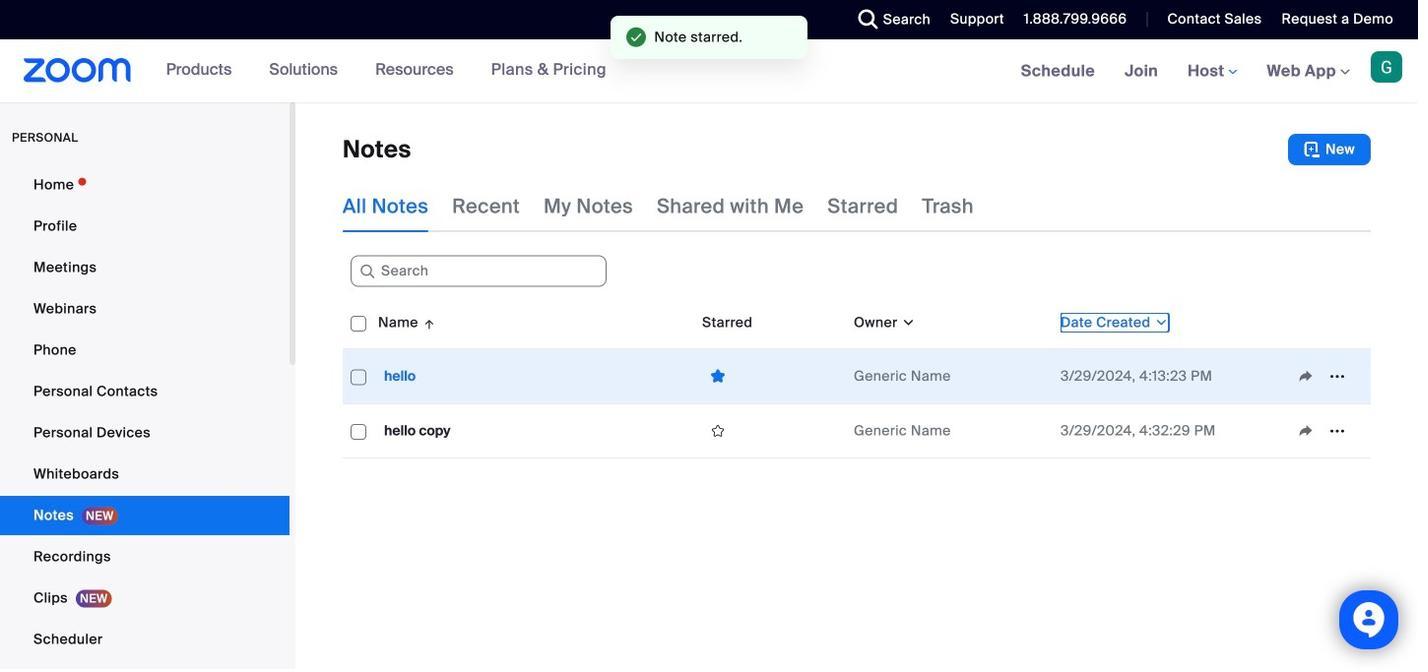 Task type: vqa. For each thing, say whether or not it's contained in the screenshot.
PRODUCT INFORMATION navigation
yes



Task type: describe. For each thing, give the bounding box(es) containing it.
tabs of all notes page tab list
[[343, 181, 974, 232]]

success image
[[626, 28, 647, 47]]

arrow up image
[[418, 311, 437, 335]]

product information navigation
[[151, 39, 621, 102]]

more options for hello copy image
[[1322, 423, 1353, 440]]

more options for hello image
[[1322, 368, 1353, 386]]

down image
[[898, 313, 916, 333]]



Task type: locate. For each thing, give the bounding box(es) containing it.
meetings navigation
[[1006, 39, 1418, 104]]

share image up more options for hello copy image
[[1290, 368, 1322, 386]]

1 vertical spatial share image
[[1290, 423, 1322, 440]]

zoom logo image
[[24, 58, 132, 83]]

share image
[[1290, 368, 1322, 386], [1290, 423, 1322, 440]]

banner
[[0, 39, 1418, 104]]

share image for more options for hello copy image
[[1290, 423, 1322, 440]]

share image down more options for hello icon
[[1290, 423, 1322, 440]]

0 vertical spatial share image
[[1290, 368, 1322, 386]]

Search text field
[[351, 256, 607, 287]]

down image
[[1151, 313, 1169, 333]]

2 share image from the top
[[1290, 423, 1322, 440]]

application
[[343, 297, 1371, 459], [702, 361, 838, 392], [1290, 362, 1363, 392], [702, 417, 838, 446], [1290, 417, 1363, 446]]

personal menu menu
[[0, 165, 290, 670]]

profile picture image
[[1371, 51, 1403, 83]]

1 share image from the top
[[1290, 368, 1322, 386]]

share image for more options for hello icon
[[1290, 368, 1322, 386]]



